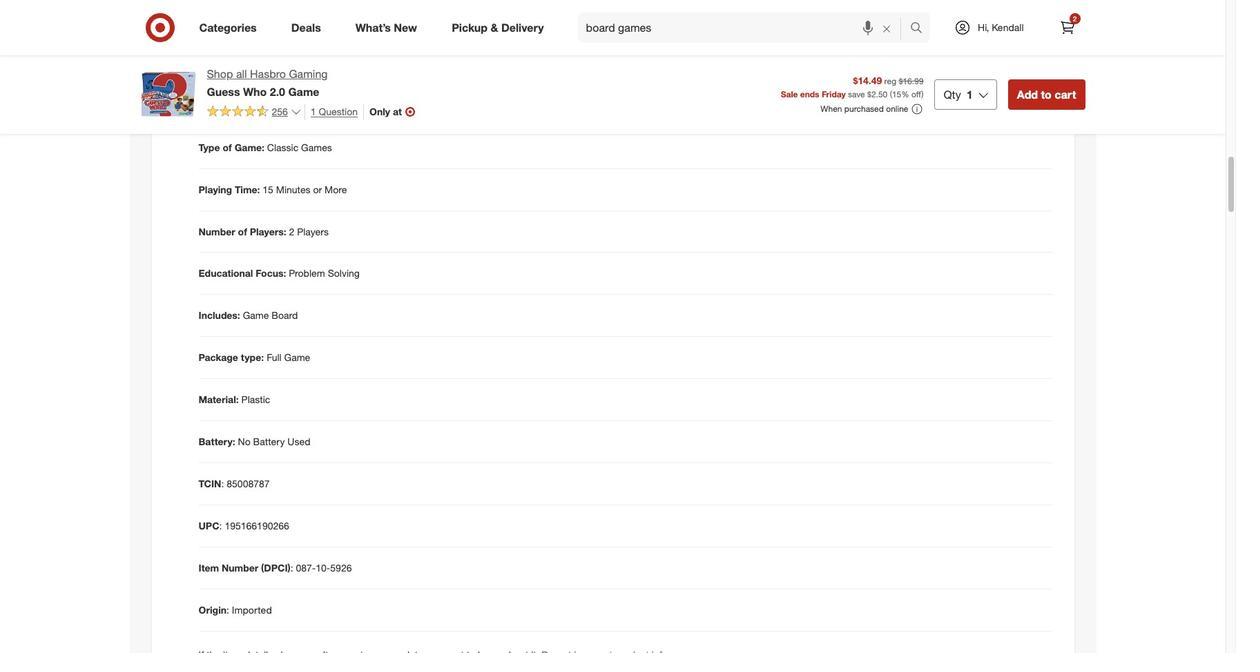 Task type: describe. For each thing, give the bounding box(es) containing it.
of for type
[[223, 141, 232, 153]]

image of guess who 2.0 game image
[[141, 66, 196, 122]]

when purchased online
[[821, 104, 909, 114]]

solving
[[328, 268, 360, 279]]

qty
[[944, 88, 961, 101]]

friday
[[822, 89, 846, 100]]

type:
[[241, 352, 264, 364]]

0 horizontal spatial 2
[[289, 226, 294, 237]]

$
[[868, 89, 872, 100]]

195166190266
[[225, 520, 289, 532]]

deals link
[[280, 12, 338, 43]]

suggested
[[199, 99, 248, 111]]

(
[[890, 89, 892, 100]]

gaming
[[289, 67, 328, 81]]

type of game: classic games
[[199, 141, 332, 153]]

origin : imported
[[199, 605, 272, 616]]

(dpci)
[[261, 563, 291, 574]]

plastic
[[241, 394, 270, 406]]

kendall
[[992, 21, 1024, 33]]

: for 85008787
[[221, 478, 224, 490]]

: left "087-"
[[291, 563, 293, 574]]

hi, kendall
[[978, 21, 1024, 33]]

delivery
[[501, 20, 544, 34]]

: for 195166190266
[[219, 520, 222, 532]]

2.0
[[270, 85, 285, 99]]

material: plastic
[[199, 394, 270, 406]]

0 vertical spatial number
[[199, 226, 235, 237]]

$16.99
[[899, 76, 924, 87]]

$14.49
[[853, 75, 882, 87]]

includes: game board
[[199, 310, 298, 322]]

off
[[912, 89, 922, 100]]

no
[[238, 436, 251, 448]]

games
[[301, 141, 332, 153]]

battery
[[253, 436, 285, 448]]

tcin
[[199, 478, 221, 490]]

package
[[199, 352, 238, 364]]

new
[[394, 20, 417, 34]]

origin
[[199, 605, 227, 616]]

only at
[[370, 106, 402, 118]]

&
[[491, 20, 498, 34]]

players:
[[250, 226, 286, 237]]

categories
[[199, 20, 257, 34]]

game inside shop all hasbro gaming guess who 2.0 game
[[288, 85, 319, 99]]

and
[[308, 99, 325, 111]]

playing
[[199, 183, 232, 195]]

item number (dpci) : 087-10-5926
[[199, 563, 352, 574]]

includes:
[[199, 310, 240, 322]]

add
[[1017, 88, 1038, 101]]

at
[[393, 106, 402, 118]]

board
[[272, 310, 298, 322]]

when
[[821, 104, 842, 114]]

imported
[[232, 605, 272, 616]]

shop
[[207, 67, 233, 81]]

battery: no battery used
[[199, 436, 311, 448]]

up
[[327, 99, 340, 111]]

pickup & delivery
[[452, 20, 544, 34]]

2 link
[[1052, 12, 1083, 43]]

256 link
[[207, 104, 302, 121]]

ends
[[800, 89, 820, 100]]

package type: full game
[[199, 352, 310, 364]]

search button
[[904, 12, 937, 46]]

add to cart
[[1017, 88, 1077, 101]]

add to cart button
[[1008, 79, 1086, 110]]

educational focus: problem solving
[[199, 268, 360, 279]]

5926
[[330, 563, 352, 574]]

minutes
[[276, 183, 311, 195]]

material:
[[199, 394, 239, 406]]

type
[[199, 141, 220, 153]]



Task type: vqa. For each thing, say whether or not it's contained in the screenshot.
RedCard link in the right of the page
no



Task type: locate. For each thing, give the bounding box(es) containing it.
number right item
[[222, 563, 258, 574]]

85008787
[[227, 478, 270, 490]]

specifications
[[199, 63, 287, 79]]

2.50
[[872, 89, 888, 100]]

playing time: 15 minutes or more
[[199, 183, 347, 195]]

2 vertical spatial game
[[284, 352, 310, 364]]

all
[[236, 67, 247, 81]]

what's new link
[[344, 12, 435, 43]]

2 right kendall
[[1073, 15, 1077, 23]]

game right full
[[284, 352, 310, 364]]

of for number
[[238, 226, 247, 237]]

educational
[[199, 268, 253, 279]]

2 left the players
[[289, 226, 294, 237]]

sale
[[781, 89, 798, 100]]

reg
[[885, 76, 897, 87]]

hi,
[[978, 21, 989, 33]]

:
[[221, 478, 224, 490], [219, 520, 222, 532], [291, 563, 293, 574], [227, 605, 229, 616]]

guess
[[207, 85, 240, 99]]

%
[[902, 89, 909, 100]]

$14.49 reg $16.99 sale ends friday save $ 2.50 ( 15 % off )
[[781, 75, 924, 100]]

: for imported
[[227, 605, 229, 616]]

game left board
[[243, 310, 269, 322]]

or
[[313, 183, 322, 195]]

categories link
[[188, 12, 274, 43]]

2 inside 'link'
[[1073, 15, 1077, 23]]

of right type
[[223, 141, 232, 153]]

full
[[267, 352, 282, 364]]

used
[[288, 436, 311, 448]]

1 vertical spatial 1
[[311, 106, 316, 117]]

game
[[288, 85, 319, 99], [243, 310, 269, 322], [284, 352, 310, 364]]

time:
[[235, 183, 260, 195]]

2
[[1073, 15, 1077, 23], [289, 226, 294, 237]]

1 question
[[311, 106, 358, 117]]

10-
[[316, 563, 330, 574]]

number down playing on the top of page
[[199, 226, 235, 237]]

of
[[223, 141, 232, 153], [238, 226, 247, 237]]

15 down reg
[[892, 89, 902, 100]]

online
[[886, 104, 909, 114]]

what's new
[[356, 20, 417, 34]]

upc
[[199, 520, 219, 532]]

1 horizontal spatial 1
[[967, 88, 973, 101]]

cart
[[1055, 88, 1077, 101]]

who
[[243, 85, 267, 99]]

problem
[[289, 268, 325, 279]]

0 horizontal spatial 15
[[263, 183, 273, 195]]

0 vertical spatial 2
[[1073, 15, 1077, 23]]

game up years
[[288, 85, 319, 99]]

6
[[274, 99, 279, 111]]

battery:
[[199, 436, 235, 448]]

0 horizontal spatial of
[[223, 141, 232, 153]]

of left players:
[[238, 226, 247, 237]]

1 vertical spatial game
[[243, 310, 269, 322]]

age:
[[251, 99, 271, 111]]

What can we help you find? suggestions appear below search field
[[578, 12, 914, 43]]

1 vertical spatial 15
[[263, 183, 273, 195]]

focus:
[[256, 268, 286, 279]]

1 horizontal spatial 15
[[892, 89, 902, 100]]

players
[[297, 226, 329, 237]]

specifications button
[[163, 49, 1063, 93]]

1 vertical spatial 2
[[289, 226, 294, 237]]

: left 85008787
[[221, 478, 224, 490]]

1 vertical spatial number
[[222, 563, 258, 574]]

number
[[199, 226, 235, 237], [222, 563, 258, 574]]

game:
[[235, 141, 265, 153]]

256
[[272, 106, 288, 118]]

: left 195166190266
[[219, 520, 222, 532]]

1 vertical spatial of
[[238, 226, 247, 237]]

15
[[892, 89, 902, 100], [263, 183, 273, 195]]

15 inside the $14.49 reg $16.99 sale ends friday save $ 2.50 ( 15 % off )
[[892, 89, 902, 100]]

upc : 195166190266
[[199, 520, 289, 532]]

question
[[319, 106, 358, 117]]

only
[[370, 106, 390, 118]]

years
[[282, 99, 306, 111]]

purchased
[[845, 104, 884, 114]]

item
[[199, 563, 219, 574]]

0 vertical spatial game
[[288, 85, 319, 99]]

)
[[922, 89, 924, 100]]

: left imported
[[227, 605, 229, 616]]

shop all hasbro gaming guess who 2.0 game
[[207, 67, 328, 99]]

classic
[[267, 141, 299, 153]]

pickup & delivery link
[[440, 12, 561, 43]]

1 right qty
[[967, 88, 973, 101]]

deals
[[291, 20, 321, 34]]

0 horizontal spatial 1
[[311, 106, 316, 117]]

1 horizontal spatial of
[[238, 226, 247, 237]]

suggested age: 6 years and up
[[199, 99, 340, 111]]

tcin : 85008787
[[199, 478, 270, 490]]

15 right "time:"
[[263, 183, 273, 195]]

1 question link
[[305, 104, 358, 120]]

0 vertical spatial 1
[[967, 88, 973, 101]]

more
[[325, 183, 347, 195]]

number of players: 2 players
[[199, 226, 329, 237]]

qty 1
[[944, 88, 973, 101]]

search
[[904, 22, 937, 36]]

1 horizontal spatial 2
[[1073, 15, 1077, 23]]

to
[[1041, 88, 1052, 101]]

1 right years
[[311, 106, 316, 117]]

pickup
[[452, 20, 488, 34]]

0 vertical spatial of
[[223, 141, 232, 153]]

1
[[967, 88, 973, 101], [311, 106, 316, 117]]

0 vertical spatial 15
[[892, 89, 902, 100]]

hasbro
[[250, 67, 286, 81]]

087-
[[296, 563, 316, 574]]



